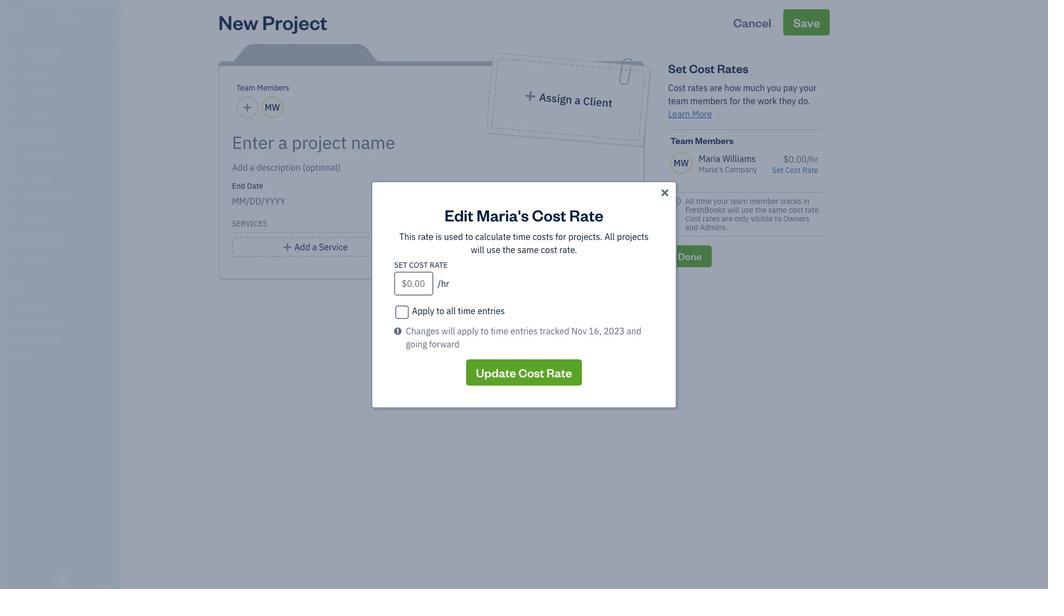 Task type: vqa. For each thing, say whether or not it's contained in the screenshot.
the rightmost team members
yes



Task type: locate. For each thing, give the bounding box(es) containing it.
a right add
[[312, 242, 317, 253]]

1 horizontal spatial team members
[[671, 135, 734, 146]]

company
[[40, 10, 77, 21], [725, 165, 758, 175]]

1 horizontal spatial maria's
[[477, 205, 529, 225]]

0 horizontal spatial cost
[[541, 244, 558, 255]]

1 vertical spatial rates
[[703, 214, 720, 224]]

1 horizontal spatial and
[[686, 223, 698, 233]]

0 horizontal spatial maria's
[[9, 10, 38, 21]]

0 vertical spatial maria's
[[9, 10, 38, 21]]

your up admins.
[[714, 197, 729, 206]]

0 vertical spatial the
[[743, 96, 756, 106]]

add a service
[[295, 242, 348, 253]]

rates
[[688, 82, 708, 93], [703, 214, 720, 224]]

exclamationcircle image
[[394, 325, 402, 338]]

are left only
[[722, 214, 733, 224]]

2 vertical spatial will
[[442, 326, 455, 337]]

1 vertical spatial entries
[[511, 326, 538, 337]]

0 vertical spatial /hr
[[807, 154, 819, 165]]

1 vertical spatial rate.
[[560, 244, 577, 255]]

a left client
[[574, 93, 581, 107]]

1 vertical spatial members
[[695, 135, 734, 146]]

set up learn
[[668, 61, 687, 76]]

invoice image
[[7, 110, 20, 121]]

1 vertical spatial same
[[518, 244, 539, 255]]

set
[[394, 260, 408, 270]]

the
[[743, 96, 756, 106], [756, 205, 767, 215], [503, 244, 516, 255]]

mw right the add team member image
[[265, 102, 280, 113]]

0 horizontal spatial will
[[442, 326, 455, 337]]

to right the visible
[[775, 214, 782, 224]]

assign a client button
[[491, 58, 646, 142]]

/hr
[[807, 154, 819, 165], [438, 278, 449, 289]]

team members up the add team member image
[[236, 83, 289, 93]]

time inside changes will apply to time entries tracked nov 16, 2023 and going forward
[[491, 326, 509, 337]]

time left costs
[[513, 231, 531, 242]]

1 horizontal spatial mw
[[674, 158, 689, 169]]

entries
[[478, 306, 505, 316], [511, 326, 538, 337]]

time
[[696, 197, 712, 206], [513, 231, 531, 242], [458, 306, 476, 316], [491, 326, 509, 337]]

2023
[[604, 326, 625, 337]]

0 horizontal spatial members
[[257, 83, 289, 93]]

rate
[[418, 231, 434, 242]]

your
[[800, 82, 817, 93], [714, 197, 729, 206]]

your up do.
[[800, 82, 817, 93]]

member
[[750, 197, 779, 206]]

save button
[[784, 9, 830, 35]]

cost up learn
[[668, 82, 686, 93]]

End date in  format text field
[[232, 196, 365, 207]]

0 horizontal spatial team
[[236, 83, 255, 93]]

1 vertical spatial for
[[556, 231, 566, 242]]

/hr up set cost rate button
[[807, 154, 819, 165]]

0 vertical spatial rate.
[[805, 205, 821, 215]]

all left projects
[[605, 231, 615, 242]]

learn more link
[[668, 109, 712, 120]]

1 horizontal spatial your
[[800, 82, 817, 93]]

and inside all time your team member tracks in freshbooks will use the same cost rate. cost rates are only visible to owners and admins.
[[686, 223, 698, 233]]

team inside cost rates are how much you pay your team members for the work they do. learn more
[[668, 96, 689, 106]]

and down freshbooks
[[686, 223, 698, 233]]

are
[[710, 82, 723, 93], [722, 214, 733, 224]]

set inside "$0.00 /hr set cost rate"
[[772, 165, 784, 175]]

1 vertical spatial mw
[[674, 158, 689, 169]]

1 vertical spatial the
[[756, 205, 767, 215]]

set cost rates
[[668, 61, 749, 76]]

1 horizontal spatial /hr
[[807, 154, 819, 165]]

0 horizontal spatial /hr
[[438, 278, 449, 289]]

your inside all time your team member tracks in freshbooks will use the same cost rate. cost rates are only visible to owners and admins.
[[714, 197, 729, 206]]

changes will apply to time entries tracked nov 16, 2023 and going forward
[[406, 326, 642, 350]]

0 vertical spatial are
[[710, 82, 723, 93]]

to right used
[[465, 231, 473, 242]]

cost up done
[[686, 214, 701, 224]]

0 horizontal spatial for
[[556, 231, 566, 242]]

maria's up calculate
[[477, 205, 529, 225]]

freshbooks image
[[51, 572, 69, 585]]

/hr inside "$0.00 /hr set cost rate"
[[807, 154, 819, 165]]

cost inside all time your team member tracks in freshbooks will use the same cost rate. cost rates are only visible to owners and admins.
[[686, 214, 701, 224]]

1 horizontal spatial a
[[574, 93, 581, 107]]

dashboard image
[[7, 48, 20, 58]]

a for assign
[[574, 93, 581, 107]]

are inside cost rates are how much you pay your team members for the work they do. learn more
[[710, 82, 723, 93]]

cost down $0.00
[[786, 165, 801, 175]]

to left the all
[[437, 306, 445, 316]]

1 vertical spatial company
[[725, 165, 758, 175]]

how
[[725, 82, 741, 93]]

0 vertical spatial set
[[668, 61, 687, 76]]

cost up costs
[[532, 205, 566, 225]]

0 vertical spatial team
[[668, 96, 689, 106]]

cost
[[689, 61, 715, 76], [668, 82, 686, 93], [786, 165, 801, 175], [532, 205, 566, 225], [686, 214, 701, 224], [519, 365, 544, 380]]

cost inside all time your team member tracks in freshbooks will use the same cost rate. cost rates are only visible to owners and admins.
[[789, 205, 803, 215]]

is
[[436, 231, 442, 242]]

info image
[[673, 197, 682, 206]]

will
[[728, 205, 740, 215], [471, 244, 485, 255], [442, 326, 455, 337]]

0 horizontal spatial all
[[605, 231, 615, 242]]

client
[[583, 94, 613, 110]]

company inside maria's company owner
[[40, 10, 77, 21]]

0 vertical spatial team members
[[236, 83, 289, 93]]

1 vertical spatial are
[[722, 214, 733, 224]]

0 vertical spatial team
[[236, 83, 255, 93]]

cost right update
[[519, 365, 544, 380]]

save
[[793, 15, 820, 30]]

to inside changes will apply to time entries tracked nov 16, 2023 and going forward
[[481, 326, 489, 337]]

cost inside update cost rate button
[[519, 365, 544, 380]]

members
[[257, 83, 289, 93], [695, 135, 734, 146]]

1 horizontal spatial company
[[725, 165, 758, 175]]

1 vertical spatial will
[[471, 244, 485, 255]]

entries left tracked
[[511, 326, 538, 337]]

1 horizontal spatial all
[[686, 197, 695, 206]]

mw left maria
[[674, 158, 689, 169]]

payment image
[[7, 131, 20, 141]]

are inside all time your team member tracks in freshbooks will use the same cost rate. cost rates are only visible to owners and admins.
[[722, 214, 733, 224]]

are up members
[[710, 82, 723, 93]]

0 vertical spatial cost
[[789, 205, 803, 215]]

team up only
[[731, 197, 748, 206]]

the right only
[[756, 205, 767, 215]]

$0.00
[[784, 154, 807, 165]]

1 horizontal spatial will
[[471, 244, 485, 255]]

use
[[741, 205, 754, 215], [487, 244, 501, 255]]

will inside changes will apply to time entries tracked nov 16, 2023 and going forward
[[442, 326, 455, 337]]

for down how
[[730, 96, 741, 106]]

team up learn
[[668, 96, 689, 106]]

total hours
[[591, 182, 631, 192]]

settings image
[[8, 353, 117, 361]]

1 horizontal spatial cost
[[789, 205, 803, 215]]

set down $0.00
[[772, 165, 784, 175]]

1 vertical spatial maria's
[[699, 165, 723, 175]]

16,
[[589, 326, 602, 337]]

entries inside changes will apply to time entries tracked nov 16, 2023 and going forward
[[511, 326, 538, 337]]

0 vertical spatial all
[[686, 197, 695, 206]]

rate down $0.00
[[803, 165, 819, 175]]

0 vertical spatial for
[[730, 96, 741, 106]]

set
[[668, 61, 687, 76], [772, 165, 784, 175]]

forward
[[429, 339, 460, 350]]

0 vertical spatial mw
[[265, 102, 280, 113]]

a
[[574, 93, 581, 107], [312, 242, 317, 253]]

1 horizontal spatial for
[[730, 96, 741, 106]]

edit maria's cost rate dialog
[[0, 168, 1048, 422]]

maria's inside maria's company owner
[[9, 10, 38, 21]]

for right costs
[[556, 231, 566, 242]]

end
[[232, 181, 245, 191]]

1 vertical spatial and
[[627, 326, 642, 337]]

rate. right tracks
[[805, 205, 821, 215]]

team down learn
[[671, 135, 694, 146]]

rate
[[430, 260, 448, 270]]

0 vertical spatial and
[[686, 223, 698, 233]]

0 horizontal spatial your
[[714, 197, 729, 206]]

you
[[767, 82, 781, 93]]

all
[[447, 306, 456, 316]]

the inside all time your team member tracks in freshbooks will use the same cost rate. cost rates are only visible to owners and admins.
[[756, 205, 767, 215]]

assign a client
[[539, 90, 613, 110]]

maria's up owner
[[9, 10, 38, 21]]

rates left only
[[703, 214, 720, 224]]

to
[[775, 214, 782, 224], [465, 231, 473, 242], [437, 306, 445, 316], [481, 326, 489, 337]]

owners
[[784, 214, 810, 224]]

the inside this rate is used to calculate time costs for projects. all projects will use the same cost rate.
[[503, 244, 516, 255]]

cost down costs
[[541, 244, 558, 255]]

1 horizontal spatial use
[[741, 205, 754, 215]]

0 vertical spatial will
[[728, 205, 740, 215]]

0 horizontal spatial and
[[627, 326, 642, 337]]

the down much
[[743, 96, 756, 106]]

1 vertical spatial team members
[[671, 135, 734, 146]]

calculate
[[475, 231, 511, 242]]

cancel
[[733, 15, 772, 30]]

project image
[[7, 172, 20, 183]]

rates inside all time your team member tracks in freshbooks will use the same cost rate. cost rates are only visible to owners and admins.
[[703, 214, 720, 224]]

and
[[686, 223, 698, 233], [627, 326, 642, 337]]

1 vertical spatial all
[[605, 231, 615, 242]]

1 horizontal spatial same
[[769, 205, 787, 215]]

time right info image
[[696, 197, 712, 206]]

cost
[[789, 205, 803, 215], [541, 244, 558, 255]]

entries up apply
[[478, 306, 505, 316]]

plus image
[[282, 241, 292, 254]]

will down calculate
[[471, 244, 485, 255]]

team members up maria
[[671, 135, 734, 146]]

0 vertical spatial members
[[257, 83, 289, 93]]

0 horizontal spatial team members
[[236, 83, 289, 93]]

all right info image
[[686, 197, 695, 206]]

0 vertical spatial use
[[741, 205, 754, 215]]

team up the add team member image
[[236, 83, 255, 93]]

much
[[743, 82, 765, 93]]

1 horizontal spatial team
[[671, 135, 694, 146]]

maria's
[[9, 10, 38, 21], [699, 165, 723, 175], [477, 205, 529, 225]]

Project Name text field
[[232, 132, 532, 153]]

a inside assign a client
[[574, 93, 581, 107]]

time right apply
[[491, 326, 509, 337]]

1 vertical spatial set
[[772, 165, 784, 175]]

maria's company owner
[[9, 10, 77, 30]]

use inside all time your team member tracks in freshbooks will use the same cost rate. cost rates are only visible to owners and admins.
[[741, 205, 754, 215]]

will inside all time your team member tracks in freshbooks will use the same cost rate. cost rates are only visible to owners and admins.
[[728, 205, 740, 215]]

2 horizontal spatial maria's
[[699, 165, 723, 175]]

they
[[779, 96, 796, 106]]

1 vertical spatial your
[[714, 197, 729, 206]]

maria's down maria
[[699, 165, 723, 175]]

rate.
[[805, 205, 821, 215], [560, 244, 577, 255]]

0 horizontal spatial same
[[518, 244, 539, 255]]

maria's inside maria williams maria's company
[[699, 165, 723, 175]]

1 vertical spatial team
[[731, 197, 748, 206]]

will up forward
[[442, 326, 455, 337]]

2 horizontal spatial will
[[728, 205, 740, 215]]

your inside cost rates are how much you pay your team members for the work they do. learn more
[[800, 82, 817, 93]]

items and services image
[[8, 318, 117, 327]]

1 horizontal spatial members
[[695, 135, 734, 146]]

1 horizontal spatial rate.
[[805, 205, 821, 215]]

date
[[247, 181, 263, 191]]

1 vertical spatial cost
[[541, 244, 558, 255]]

cost inside "$0.00 /hr set cost rate"
[[786, 165, 801, 175]]

and right 2023
[[627, 326, 642, 337]]

0 horizontal spatial rate.
[[560, 244, 577, 255]]

to inside all time your team member tracks in freshbooks will use the same cost rate. cost rates are only visible to owners and admins.
[[775, 214, 782, 224]]

cost left in
[[789, 205, 803, 215]]

rate up projects.
[[570, 205, 604, 225]]

flat rate
[[416, 182, 447, 192]]

1 vertical spatial a
[[312, 242, 317, 253]]

2 vertical spatial maria's
[[477, 205, 529, 225]]

Project Description text field
[[232, 161, 532, 174]]

rate right flat
[[431, 182, 447, 192]]

more
[[692, 109, 712, 120]]

rate. down projects.
[[560, 244, 577, 255]]

1 horizontal spatial set
[[772, 165, 784, 175]]

1 horizontal spatial entries
[[511, 326, 538, 337]]

/hr down rate
[[438, 278, 449, 289]]

williams
[[723, 153, 756, 164]]

1 vertical spatial /hr
[[438, 278, 449, 289]]

do.
[[798, 96, 811, 106]]

0 vertical spatial rates
[[688, 82, 708, 93]]

0 horizontal spatial company
[[40, 10, 77, 21]]

nov
[[572, 326, 587, 337]]

tracks
[[781, 197, 802, 206]]

rates up members
[[688, 82, 708, 93]]

2 vertical spatial the
[[503, 244, 516, 255]]

same inside this rate is used to calculate time costs for projects. all projects will use the same cost rate.
[[518, 244, 539, 255]]

0 horizontal spatial team
[[668, 96, 689, 106]]

freshbooks
[[686, 205, 726, 215]]

1 vertical spatial use
[[487, 244, 501, 255]]

0 vertical spatial same
[[769, 205, 787, 215]]

services
[[232, 219, 267, 229]]

a inside 'add a service' button
[[312, 242, 317, 253]]

0 vertical spatial your
[[800, 82, 817, 93]]

/hr inside "edit maria's cost rate" dialog
[[438, 278, 449, 289]]

0 vertical spatial company
[[40, 10, 77, 21]]

rate down tracked
[[547, 365, 572, 380]]

0 vertical spatial a
[[574, 93, 581, 107]]

the down calculate
[[503, 244, 516, 255]]

will up admins.
[[728, 205, 740, 215]]

0 horizontal spatial use
[[487, 244, 501, 255]]

0 horizontal spatial a
[[312, 242, 317, 253]]

rates inside cost rates are how much you pay your team members for the work they do. learn more
[[688, 82, 708, 93]]

to right apply
[[481, 326, 489, 337]]

0 horizontal spatial entries
[[478, 306, 505, 316]]

1 horizontal spatial team
[[731, 197, 748, 206]]



Task type: describe. For each thing, give the bounding box(es) containing it.
estimate image
[[7, 89, 20, 100]]

done
[[678, 250, 702, 263]]

projects
[[617, 231, 649, 242]]

team inside all time your team member tracks in freshbooks will use the same cost rate. cost rates are only visible to owners and admins.
[[731, 197, 748, 206]]

done button
[[668, 246, 712, 268]]

chart image
[[7, 234, 20, 245]]

admins.
[[700, 223, 728, 233]]

end date
[[232, 181, 263, 191]]

visible
[[751, 214, 773, 224]]

timer image
[[7, 193, 20, 204]]

cost left rates
[[689, 61, 715, 76]]

projects.
[[569, 231, 603, 242]]

changes
[[406, 326, 440, 337]]

plus image
[[524, 90, 537, 102]]

and inside changes will apply to time entries tracked nov 16, 2023 and going forward
[[627, 326, 642, 337]]

all inside all time your team member tracks in freshbooks will use the same cost rate. cost rates are only visible to owners and admins.
[[686, 197, 695, 206]]

rate. inside this rate is used to calculate time costs for projects. all projects will use the same cost rate.
[[560, 244, 577, 255]]

the inside cost rates are how much you pay your team members for the work they do. learn more
[[743, 96, 756, 106]]

a for add
[[312, 242, 317, 253]]

cancel button
[[724, 9, 781, 35]]

maria's inside dialog
[[477, 205, 529, 225]]

expense image
[[7, 151, 20, 162]]

cost
[[409, 260, 428, 270]]

flat
[[416, 182, 429, 192]]

in
[[804, 197, 810, 206]]

money image
[[7, 214, 20, 224]]

apply
[[457, 326, 479, 337]]

0 horizontal spatial set
[[668, 61, 687, 76]]

set cost rate
[[394, 260, 448, 270]]

0 horizontal spatial mw
[[265, 102, 280, 113]]

new
[[218, 9, 258, 35]]

pay
[[784, 82, 798, 93]]

update cost rate
[[476, 365, 572, 380]]

bank connections image
[[8, 335, 117, 344]]

apps image
[[8, 283, 117, 292]]

going
[[406, 339, 427, 350]]

cost inside this rate is used to calculate time costs for projects. all projects will use the same cost rate.
[[541, 244, 558, 255]]

this
[[399, 231, 416, 242]]

1 vertical spatial team
[[671, 135, 694, 146]]

maria
[[699, 153, 721, 164]]

rate. inside all time your team member tracks in freshbooks will use the same cost rate. cost rates are only visible to owners and admins.
[[805, 205, 821, 215]]

time inside all time your team member tracks in freshbooks will use the same cost rate. cost rates are only visible to owners and admins.
[[696, 197, 712, 206]]

for inside this rate is used to calculate time costs for projects. all projects will use the same cost rate.
[[556, 231, 566, 242]]

tracked
[[540, 326, 570, 337]]

0 vertical spatial entries
[[478, 306, 505, 316]]

close image
[[659, 186, 671, 200]]

edit
[[445, 205, 474, 225]]

all time your team member tracks in freshbooks will use the same cost rate. cost rates are only visible to owners and admins.
[[686, 197, 821, 233]]

costs
[[533, 231, 554, 242]]

cost inside cost rates are how much you pay your team members for the work they do. learn more
[[668, 82, 686, 93]]

hours
[[610, 182, 631, 192]]

team members image
[[8, 300, 117, 309]]

rate inside "$0.00 /hr set cost rate"
[[803, 165, 819, 175]]

total
[[591, 182, 608, 192]]

Amount (USD) text field
[[394, 272, 434, 296]]

set cost rate button
[[772, 165, 819, 175]]

work
[[758, 96, 777, 106]]

service
[[319, 242, 348, 253]]

all inside this rate is used to calculate time costs for projects. all projects will use the same cost rate.
[[605, 231, 615, 242]]

add a service button
[[232, 238, 398, 257]]

assign
[[539, 90, 573, 107]]

will inside this rate is used to calculate time costs for projects. all projects will use the same cost rate.
[[471, 244, 485, 255]]

this rate is used to calculate time costs for projects. all projects will use the same cost rate.
[[399, 231, 649, 255]]

apply
[[412, 306, 435, 316]]

use inside this rate is used to calculate time costs for projects. all projects will use the same cost rate.
[[487, 244, 501, 255]]

time inside this rate is used to calculate time costs for projects. all projects will use the same cost rate.
[[513, 231, 531, 242]]

maria williams maria's company
[[699, 153, 758, 175]]

learn
[[668, 109, 690, 120]]

add
[[295, 242, 310, 253]]

update
[[476, 365, 516, 380]]

members
[[691, 96, 728, 106]]

add team member image
[[242, 101, 252, 114]]

company inside maria williams maria's company
[[725, 165, 758, 175]]

main element
[[0, 0, 147, 590]]

used
[[444, 231, 463, 242]]

$0.00 /hr set cost rate
[[772, 154, 819, 175]]

report image
[[7, 255, 20, 266]]

project
[[262, 9, 328, 35]]

for inside cost rates are how much you pay your team members for the work they do. learn more
[[730, 96, 741, 106]]

owner
[[9, 22, 29, 30]]

only
[[735, 214, 749, 224]]

same inside all time your team member tracks in freshbooks will use the same cost rate. cost rates are only visible to owners and admins.
[[769, 205, 787, 215]]

client image
[[7, 68, 20, 79]]

to inside this rate is used to calculate time costs for projects. all projects will use the same cost rate.
[[465, 231, 473, 242]]

new project
[[218, 9, 328, 35]]

update cost rate button
[[466, 360, 582, 386]]

rate inside button
[[547, 365, 572, 380]]

rates
[[717, 61, 749, 76]]

apply to all time entries
[[412, 306, 505, 316]]

edit maria's cost rate
[[445, 205, 604, 225]]

cost rates are how much you pay your team members for the work they do. learn more
[[668, 82, 817, 120]]

time right the all
[[458, 306, 476, 316]]



